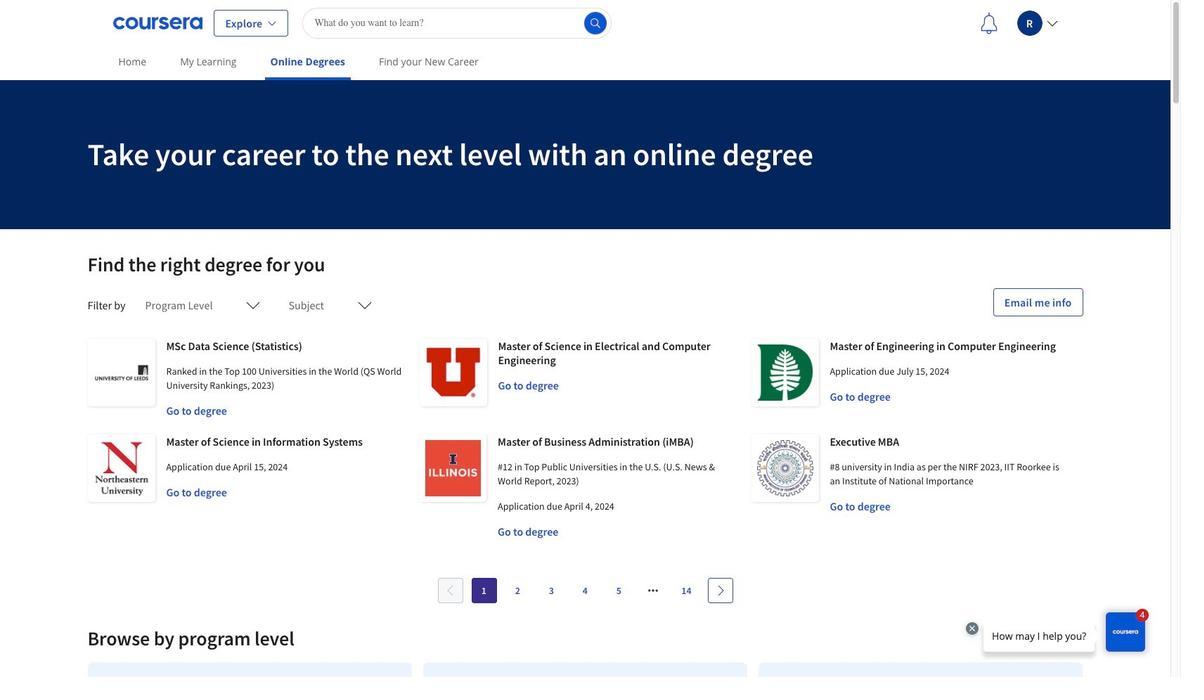 Task type: describe. For each thing, give the bounding box(es) containing it.
university of illinois at urbana-champaign image
[[419, 435, 487, 502]]

university of leeds image
[[88, 339, 155, 406]]



Task type: locate. For each thing, give the bounding box(es) containing it.
iit roorkee image
[[751, 435, 819, 502]]

northeastern university image
[[88, 435, 155, 502]]

university of utah image
[[419, 339, 487, 406]]

What do you want to learn? text field
[[303, 7, 612, 38]]

dartmouth college image
[[751, 339, 819, 406]]

list
[[82, 657, 1089, 677]]

None search field
[[303, 7, 612, 38]]

coursera image
[[113, 12, 202, 34]]

go to next page image
[[715, 585, 726, 596]]



Task type: vqa. For each thing, say whether or not it's contained in the screenshot.
traffic. at the bottom left
no



